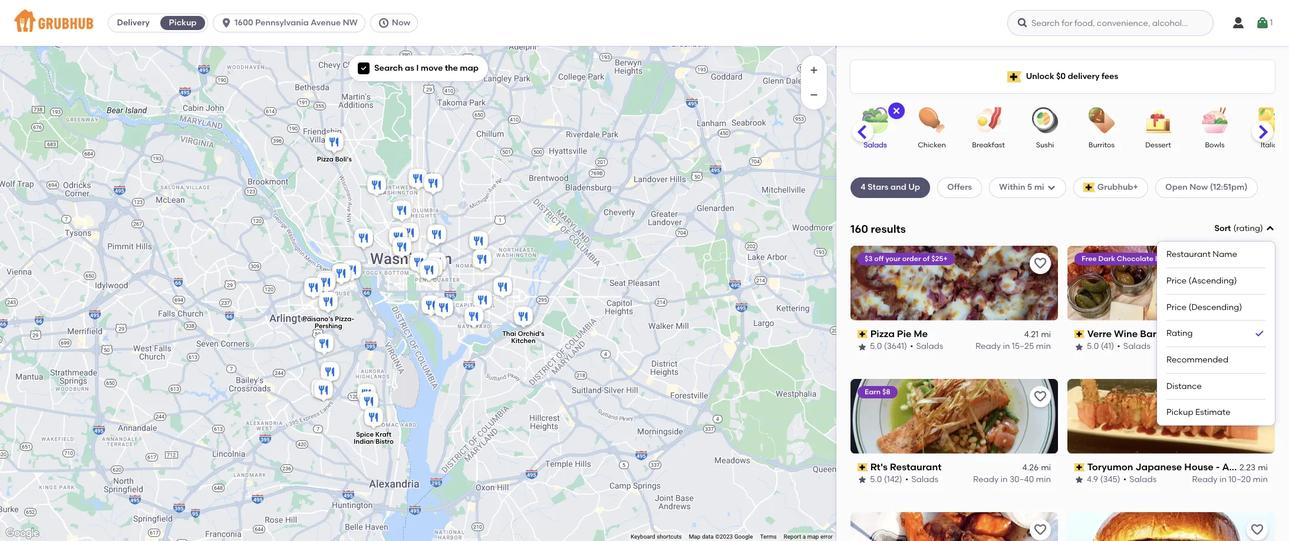 Task type: describe. For each thing, give the bounding box(es) containing it.
chicken
[[918, 141, 946, 149]]

0 horizontal spatial restaurant
[[890, 462, 942, 473]]

pizza for pizza pie me
[[871, 328, 895, 340]]

earn $8
[[865, 388, 891, 396]]

5.0 (142)
[[871, 475, 903, 485]]

-
[[1217, 462, 1221, 473]]

within
[[1000, 182, 1026, 192]]

wine
[[1115, 328, 1139, 340]]

fresh med image
[[365, 173, 388, 199]]

spice kraft indian bistro image
[[362, 406, 385, 432]]

• for pie
[[911, 342, 914, 352]]

10–20 for toryumon japanese house - arlington
[[1229, 475, 1252, 485]]

pickup button
[[158, 14, 208, 32]]

2.79
[[1241, 330, 1256, 340]]

burritos
[[1089, 141, 1115, 149]]

• salads for restaurant
[[906, 475, 939, 485]]

star icon image for rt's restaurant
[[858, 476, 868, 485]]

restaurant inside list box
[[1167, 250, 1211, 260]]

subscription pass image for verre wine bar
[[1075, 330, 1086, 339]]

verre wine bar image
[[312, 269, 336, 295]]

earn
[[865, 388, 881, 396]]

1600 pennsylvania avenue nw
[[235, 18, 358, 28]]

1 of from the left
[[923, 255, 930, 263]]

pizza-
[[335, 316, 354, 323]]

sweet leaf - arlington image
[[315, 269, 338, 295]]

rating
[[1167, 329, 1193, 339]]

(descending)
[[1189, 302, 1243, 312]]

potbelly sandwich works image
[[407, 251, 431, 277]]

$25+
[[932, 255, 948, 263]]

map data ©2023 google
[[689, 534, 753, 540]]

mandarin carry out image
[[491, 275, 515, 301]]

ready for verre wine bar
[[1193, 342, 1218, 352]]

pizza pie me logo image
[[851, 246, 1059, 321]]

lost dog cafe (columbia pike) image
[[312, 332, 336, 358]]

toryumon japanese house - arlington image
[[329, 262, 353, 288]]

report a map error link
[[784, 534, 833, 540]]

paisano's
[[303, 316, 333, 323]]

kraft
[[375, 431, 391, 439]]

svg image inside "1" button
[[1257, 16, 1271, 30]]

sort ( rating )
[[1215, 224, 1264, 234]]

ready for toryumon japanese house - arlington
[[1193, 475, 1218, 485]]

proceed to checkout
[[1048, 351, 1134, 361]]

delivery
[[1068, 71, 1100, 81]]

italian image
[[1252, 107, 1290, 133]]

google
[[735, 534, 753, 540]]

estimate
[[1196, 408, 1231, 418]]

bistro
[[375, 438, 394, 446]]

map
[[689, 534, 701, 540]]

5.0 for pizza pie me
[[871, 342, 883, 352]]

bowls
[[1206, 141, 1225, 149]]

chipotle image
[[417, 258, 441, 284]]

breakfast image
[[968, 107, 1010, 133]]

report
[[784, 534, 802, 540]]

paisano's pizza- pershing thai orchid's kitchen
[[303, 316, 544, 345]]

salads for me
[[917, 342, 944, 352]]

verre wine bar
[[1088, 328, 1157, 340]]

map region
[[0, 0, 941, 541]]

sushi
[[1037, 141, 1055, 149]]

160 results
[[851, 222, 906, 236]]

paisano's pizza-pershing image
[[316, 290, 340, 316]]

major's image
[[470, 248, 494, 274]]

min for toryumon japanese house - arlington
[[1254, 475, 1269, 485]]

rt's restaurant image
[[355, 382, 378, 408]]

30–40
[[1010, 475, 1035, 485]]

delivery
[[117, 18, 150, 28]]

1
[[1271, 18, 1274, 28]]

now inside button
[[392, 18, 411, 28]]

$0
[[1057, 71, 1066, 81]]

proceed to checkout button
[[1012, 346, 1170, 367]]

4
[[861, 182, 866, 192]]

©2023
[[715, 534, 733, 540]]

le pain quotidien (clarendon blvd) image
[[302, 276, 325, 302]]

ready for rt's restaurant
[[974, 475, 999, 485]]

svg image for now
[[378, 17, 390, 29]]

burritos image
[[1082, 107, 1123, 133]]

toryumon japanese house - arlington
[[1088, 462, 1266, 473]]

distance
[[1167, 381, 1203, 391]]

4.9 (345)
[[1088, 475, 1121, 485]]

(3641)
[[885, 342, 908, 352]]

breakfast
[[973, 141, 1005, 149]]

mi right 5
[[1035, 182, 1045, 192]]

pershing
[[315, 323, 342, 331]]

pizza pie me
[[871, 328, 928, 340]]

main navigation navigation
[[0, 0, 1290, 46]]

free dark chocolate bread pudding with your order of $15+
[[1082, 255, 1287, 263]]

keyboard shortcuts button
[[631, 533, 682, 541]]

dessert
[[1146, 141, 1172, 149]]

toryumon
[[1088, 462, 1134, 473]]

pickup for pickup estimate
[[1167, 408, 1194, 418]]

ichiban sushi & ramen image
[[309, 377, 332, 403]]

salads down salads image
[[864, 141, 887, 149]]

4 stars and up
[[861, 182, 921, 192]]

subway® image
[[421, 256, 445, 282]]

rt's restaurant
[[871, 462, 942, 473]]

min for rt's restaurant
[[1037, 475, 1052, 485]]

1 order from the left
[[903, 255, 922, 263]]

(12:51pm)
[[1211, 182, 1248, 192]]

mi right 4.26
[[1042, 463, 1052, 473]]

mi for bar
[[1259, 330, 1269, 340]]

4.21 mi
[[1025, 330, 1052, 340]]

error
[[821, 534, 833, 540]]

min for pizza pie me
[[1037, 342, 1052, 352]]

4.26 mi
[[1023, 463, 1052, 473]]

$3
[[865, 255, 873, 263]]

bar
[[1141, 328, 1157, 340]]

keyboard shortcuts
[[631, 534, 682, 540]]

boli's
[[335, 156, 352, 163]]

terms link
[[761, 534, 777, 540]]

price for price (descending)
[[1167, 302, 1187, 312]]

move
[[421, 63, 443, 73]]

)
[[1261, 224, 1264, 234]]

emmy squared image
[[462, 305, 486, 331]]

me
[[914, 328, 928, 340]]

2 of from the left
[[1263, 255, 1270, 263]]

sweetgreen image
[[387, 225, 410, 251]]

check icon image
[[1254, 328, 1266, 340]]

subscription pass image for toryumon japanese house - arlington
[[1075, 464, 1086, 472]]

bread
[[1156, 255, 1177, 263]]

up
[[909, 182, 921, 192]]

5.0 (41)
[[1088, 342, 1115, 352]]

courthaus social image
[[314, 271, 338, 297]]

italian
[[1261, 141, 1283, 149]]

free
[[1082, 255, 1097, 263]]

banana blossom bistro - union market dc image
[[467, 229, 490, 255]]

2 order from the left
[[1243, 255, 1261, 263]]

bub and pop's image
[[390, 235, 414, 261]]

open now (12:51pm)
[[1166, 182, 1248, 192]]

10–20 for verre wine bar
[[1229, 342, 1252, 352]]

$8
[[883, 388, 891, 396]]

momo navy yard image
[[432, 296, 456, 322]]

(ascending)
[[1189, 276, 1238, 286]]

bowls image
[[1195, 107, 1236, 133]]

0 horizontal spatial map
[[460, 63, 479, 73]]



Task type: locate. For each thing, give the bounding box(es) containing it.
pickup right delivery button
[[169, 18, 197, 28]]

ready up recommended
[[1193, 342, 1218, 352]]

checkout
[[1095, 351, 1134, 361]]

min down check icon
[[1254, 342, 1269, 352]]

mi for house
[[1259, 463, 1269, 473]]

• right (345) at the right of the page
[[1124, 475, 1127, 485]]

0 vertical spatial restaurant
[[1167, 250, 1211, 260]]

grubhub plus flag logo image for grubhub+
[[1084, 183, 1096, 193]]

search
[[375, 63, 403, 73]]

map right a
[[808, 534, 819, 540]]

1 vertical spatial pickup
[[1167, 408, 1194, 418]]

0 horizontal spatial now
[[392, 18, 411, 28]]

10–20 down arlington on the bottom right of the page
[[1229, 475, 1252, 485]]

1 horizontal spatial pizza
[[871, 328, 895, 340]]

star icon image for pizza pie me
[[858, 342, 868, 352]]

•
[[911, 342, 914, 352], [1118, 342, 1121, 352], [906, 475, 909, 485], [1124, 475, 1127, 485]]

svg image inside 1600 pennsylvania avenue nw button
[[221, 17, 232, 29]]

rating option
[[1167, 321, 1266, 347]]

restaurant name
[[1167, 250, 1238, 260]]

• down rt's restaurant
[[906, 475, 909, 485]]

price for price (ascending)
[[1167, 276, 1187, 286]]

0 vertical spatial pickup
[[169, 18, 197, 28]]

pickup estimate
[[1167, 408, 1231, 418]]

salads for house
[[1130, 475, 1157, 485]]

arlington
[[1223, 462, 1266, 473]]

proceed
[[1048, 351, 1082, 361]]

1 vertical spatial map
[[808, 534, 819, 540]]

price
[[1167, 276, 1187, 286], [1167, 302, 1187, 312]]

t.h.a.i. in shirlington image
[[312, 379, 335, 405]]

salads down the me
[[917, 342, 944, 352]]

google image
[[3, 526, 42, 541]]

your right off
[[886, 255, 901, 263]]

5.0 for rt's restaurant
[[871, 475, 883, 485]]

price (ascending)
[[1167, 276, 1238, 286]]

4.26
[[1023, 463, 1039, 473]]

pickup inside list box
[[1167, 408, 1194, 418]]

order
[[903, 255, 922, 263], [1243, 255, 1261, 263]]

sweet leaf - arlington logo image
[[1068, 512, 1276, 541]]

4.21
[[1025, 330, 1039, 340]]

nw
[[343, 18, 358, 28]]

• salads for pie
[[911, 342, 944, 352]]

salads for bar
[[1124, 342, 1151, 352]]

svg image for 1600 pennsylvania avenue nw
[[221, 17, 232, 29]]

list box
[[1167, 242, 1266, 426]]

ambar image
[[471, 288, 495, 314]]

a
[[803, 534, 806, 540]]

2 ready in 10–20 min from the top
[[1193, 475, 1269, 485]]

indian
[[354, 438, 374, 446]]

2.23 mi
[[1240, 463, 1269, 473]]

(345)
[[1101, 475, 1121, 485]]

1 vertical spatial 10–20
[[1229, 475, 1252, 485]]

svg image right )
[[1266, 224, 1276, 234]]

i
[[417, 63, 419, 73]]

• salads down the me
[[911, 342, 944, 352]]

data
[[702, 534, 714, 540]]

None field
[[1158, 223, 1276, 426]]

ready for pizza pie me
[[976, 342, 1002, 352]]

thai
[[502, 330, 516, 338]]

0 vertical spatial grubhub plus flag logo image
[[1008, 71, 1022, 82]]

1 vertical spatial ready in 10–20 min
[[1193, 475, 1269, 485]]

your right with
[[1226, 255, 1241, 263]]

taqueria al lado image
[[390, 199, 414, 225]]

plus icon image
[[809, 64, 820, 76]]

subscription pass image
[[858, 330, 869, 339]]

name
[[1213, 250, 1238, 260]]

1 horizontal spatial order
[[1243, 255, 1261, 263]]

in for toryumon japanese house - arlington
[[1220, 475, 1227, 485]]

rt's restaurant logo image
[[851, 379, 1059, 454]]

mikko nordic fine food image
[[398, 221, 421, 247]]

mi right 4.21
[[1042, 330, 1052, 340]]

japanese
[[1136, 462, 1183, 473]]

grubhub plus flag logo image
[[1008, 71, 1022, 82], [1084, 183, 1096, 193]]

2 your from the left
[[1226, 255, 1241, 263]]

within 5 mi
[[1000, 182, 1045, 192]]

(
[[1234, 224, 1237, 234]]

hops n shine logo image
[[851, 512, 1059, 541]]

1 vertical spatial price
[[1167, 302, 1187, 312]]

of
[[923, 255, 930, 263], [1263, 255, 1270, 263]]

0 horizontal spatial pizza
[[317, 156, 333, 163]]

ready in 30–40 min
[[974, 475, 1052, 485]]

salads down 'wine'
[[1124, 342, 1151, 352]]

• salads down 'wine'
[[1118, 342, 1151, 352]]

1600 pennsylvania avenue nw button
[[213, 14, 370, 32]]

spice
[[356, 431, 374, 439]]

grubhub+
[[1098, 182, 1139, 192]]

• for restaurant
[[906, 475, 909, 485]]

subscription pass image for rt's restaurant
[[858, 464, 869, 472]]

of left $25+
[[923, 255, 930, 263]]

svg image
[[1232, 16, 1246, 30], [1257, 16, 1271, 30], [1017, 17, 1029, 29], [360, 65, 367, 72], [892, 106, 902, 116], [1047, 183, 1057, 193]]

in for pizza pie me
[[1004, 342, 1011, 352]]

pickup down distance
[[1167, 408, 1194, 418]]

0 horizontal spatial pickup
[[169, 18, 197, 28]]

mi for me
[[1042, 330, 1052, 340]]

order right 'name'
[[1243, 255, 1261, 263]]

• salads down japanese
[[1124, 475, 1157, 485]]

min down 4.21 mi
[[1037, 342, 1052, 352]]

mi right 2.23
[[1259, 463, 1269, 473]]

unlock
[[1027, 71, 1055, 81]]

star icon image left 5.0 (41)
[[1075, 342, 1085, 352]]

results
[[871, 222, 906, 236]]

pizza up 5.0 (3641)
[[871, 328, 895, 340]]

pizza inside map region
[[317, 156, 333, 163]]

pizza boli's image
[[322, 130, 346, 156]]

10–20 down 2.79
[[1229, 342, 1252, 352]]

mi
[[1035, 182, 1045, 192], [1042, 330, 1052, 340], [1259, 330, 1269, 340], [1042, 463, 1052, 473], [1259, 463, 1269, 473]]

0 vertical spatial map
[[460, 63, 479, 73]]

2.79 mi
[[1241, 330, 1269, 340]]

0 vertical spatial pizza
[[317, 156, 333, 163]]

now up as
[[392, 18, 411, 28]]

0 vertical spatial 10–20
[[1229, 342, 1252, 352]]

subscription pass image
[[1075, 330, 1086, 339], [858, 464, 869, 472], [1075, 464, 1086, 472]]

1 price from the top
[[1167, 276, 1187, 286]]

in
[[1004, 342, 1011, 352], [1220, 342, 1227, 352], [1001, 475, 1008, 485], [1220, 475, 1227, 485]]

ready in 10–20 min for bar
[[1193, 342, 1269, 352]]

5
[[1028, 182, 1033, 192]]

• salads for wine
[[1118, 342, 1151, 352]]

price down free dark chocolate bread pudding with your order of $15+
[[1167, 276, 1187, 286]]

to
[[1084, 351, 1093, 361]]

0 horizontal spatial of
[[923, 255, 930, 263]]

as
[[405, 63, 415, 73]]

pizza d'oro image
[[406, 167, 430, 193]]

in down the -
[[1220, 475, 1227, 485]]

pie
[[898, 328, 912, 340]]

chocolate
[[1118, 255, 1154, 263]]

grubhub plus flag logo image left grubhub+
[[1084, 183, 1096, 193]]

1 ready in 10–20 min from the top
[[1193, 342, 1269, 352]]

1 button
[[1257, 12, 1274, 34]]

• salads for japanese
[[1124, 475, 1157, 485]]

ready in 10–20 min down the -
[[1193, 475, 1269, 485]]

map right the
[[460, 63, 479, 73]]

grazie grazie image
[[419, 294, 443, 320]]

svg image left 1600
[[221, 17, 232, 29]]

mi right 2.79
[[1259, 330, 1269, 340]]

Search for food, convenience, alcohol... search field
[[1008, 10, 1214, 36]]

0 vertical spatial ready in 10–20 min
[[1193, 342, 1269, 352]]

orchid's
[[518, 330, 544, 338]]

report a map error
[[784, 534, 833, 540]]

the
[[445, 63, 458, 73]]

spice kraft indian bistro
[[354, 431, 394, 446]]

pennsylvania
[[255, 18, 309, 28]]

0 horizontal spatial grubhub plus flag logo image
[[1008, 71, 1022, 82]]

1 horizontal spatial restaurant
[[1167, 250, 1211, 260]]

pizza boli's
[[317, 156, 352, 163]]

• right (41)
[[1118, 342, 1121, 352]]

pudding
[[1179, 255, 1208, 263]]

lalibela image
[[425, 223, 449, 249]]

• down pie
[[911, 342, 914, 352]]

kitchen
[[511, 338, 536, 345]]

in for verre wine bar
[[1220, 342, 1227, 352]]

star icon image for verre wine bar
[[1075, 342, 1085, 352]]

(142)
[[885, 475, 903, 485]]

1 your from the left
[[886, 255, 901, 263]]

• salads down rt's restaurant
[[906, 475, 939, 485]]

dessert image
[[1138, 107, 1180, 133]]

pickup
[[169, 18, 197, 28], [1167, 408, 1194, 418]]

pickup for pickup
[[169, 18, 197, 28]]

star icon image for toryumon japanese house - arlington
[[1075, 476, 1085, 485]]

in left the '30–40'
[[1001, 475, 1008, 485]]

min down 2.23 mi at the right bottom
[[1254, 475, 1269, 485]]

thai orchid's kitchen image
[[512, 305, 535, 331]]

1 vertical spatial pizza
[[871, 328, 895, 340]]

1 vertical spatial now
[[1190, 182, 1209, 192]]

2 price from the top
[[1167, 302, 1187, 312]]

hops n shine image
[[357, 390, 381, 416]]

2 horizontal spatial svg image
[[1266, 224, 1276, 234]]

ready
[[976, 342, 1002, 352], [1193, 342, 1218, 352], [974, 475, 999, 485], [1193, 475, 1218, 485]]

dark
[[1099, 255, 1116, 263]]

ready down house
[[1193, 475, 1218, 485]]

(41)
[[1102, 342, 1115, 352]]

star icon image
[[858, 342, 868, 352], [1075, 342, 1085, 352], [858, 476, 868, 485], [1075, 476, 1085, 485]]

rt's
[[871, 462, 888, 473]]

• for japanese
[[1124, 475, 1127, 485]]

1 horizontal spatial of
[[1263, 255, 1270, 263]]

2 10–20 from the top
[[1229, 475, 1252, 485]]

svg image right 'nw'
[[378, 17, 390, 29]]

save this restaurant image
[[1034, 256, 1048, 271], [1251, 256, 1265, 271], [1034, 390, 1048, 404], [1251, 390, 1265, 404], [1034, 523, 1048, 537], [1251, 523, 1265, 537]]

1 10–20 from the top
[[1229, 342, 1252, 352]]

15–25
[[1013, 342, 1035, 352]]

1 vertical spatial restaurant
[[890, 462, 942, 473]]

1 horizontal spatial now
[[1190, 182, 1209, 192]]

svg image inside now button
[[378, 17, 390, 29]]

1 horizontal spatial svg image
[[378, 17, 390, 29]]

in left "15–25"
[[1004, 342, 1011, 352]]

off
[[875, 255, 884, 263]]

minus icon image
[[809, 89, 820, 101]]

grubhub plus flag logo image for unlock $0 delivery fees
[[1008, 71, 1022, 82]]

ready left "15–25"
[[976, 342, 1002, 352]]

1 horizontal spatial pickup
[[1167, 408, 1194, 418]]

pickup inside button
[[169, 18, 197, 28]]

in for rt's restaurant
[[1001, 475, 1008, 485]]

pizza left boli's
[[317, 156, 333, 163]]

list box containing restaurant name
[[1167, 242, 1266, 426]]

price up "rating"
[[1167, 302, 1187, 312]]

5.0 for verre wine bar
[[1088, 342, 1100, 352]]

order left $25+
[[903, 255, 922, 263]]

ready left the '30–40'
[[974, 475, 999, 485]]

0 horizontal spatial your
[[886, 255, 901, 263]]

0 vertical spatial now
[[392, 18, 411, 28]]

now button
[[370, 14, 423, 32]]

with
[[1209, 255, 1224, 263]]

star icon image down subscription pass icon
[[858, 342, 868, 352]]

• for wine
[[1118, 342, 1121, 352]]

min for verre wine bar
[[1254, 342, 1269, 352]]

subscription pass image left the rt's
[[858, 464, 869, 472]]

salads down rt's restaurant
[[912, 475, 939, 485]]

now right the open
[[1190, 182, 1209, 192]]

toryumon japanese house - arlington logo image
[[1068, 379, 1276, 454]]

ready in 10–20 min
[[1193, 342, 1269, 352], [1193, 475, 1269, 485]]

1 horizontal spatial grubhub plus flag logo image
[[1084, 183, 1096, 193]]

in up recommended
[[1220, 342, 1227, 352]]

avenue
[[311, 18, 341, 28]]

pizza pie me image
[[318, 360, 342, 386]]

0 horizontal spatial svg image
[[221, 17, 232, 29]]

salads down japanese
[[1130, 475, 1157, 485]]

min down '4.26 mi'
[[1037, 475, 1052, 485]]

1 horizontal spatial your
[[1226, 255, 1241, 263]]

subscription pass image left verre
[[1075, 330, 1086, 339]]

1 vertical spatial grubhub plus flag logo image
[[1084, 183, 1096, 193]]

panera bread image
[[340, 258, 364, 284]]

manny & olga's pizza - petworth image
[[421, 172, 445, 198]]

1 horizontal spatial map
[[808, 534, 819, 540]]

star icon image left "4.9"
[[1075, 476, 1085, 485]]

5.0 left (3641)
[[871, 342, 883, 352]]

salads image
[[855, 107, 896, 133]]

chicken image
[[912, 107, 953, 133]]

hipcityveg chinatown image
[[425, 251, 449, 277]]

pizza for pizza boli's
[[317, 156, 333, 163]]

price (descending)
[[1167, 302, 1243, 312]]

star icon image left 5.0 (142) on the bottom right of the page
[[858, 476, 868, 485]]

verre wine bar logo image
[[1068, 246, 1276, 321]]

grubhub plus flag logo image left unlock
[[1008, 71, 1022, 82]]

sushi image
[[1025, 107, 1066, 133]]

terms
[[761, 534, 777, 540]]

ready in 10–20 min down 2.79
[[1193, 342, 1269, 352]]

5.0 down the rt's
[[871, 475, 883, 485]]

5.0 down verre
[[1088, 342, 1100, 352]]

save this restaurant button
[[1030, 253, 1052, 274], [1247, 253, 1269, 274], [1030, 386, 1052, 407], [1247, 386, 1269, 407], [1030, 519, 1052, 541], [1247, 519, 1269, 541]]

0 vertical spatial price
[[1167, 276, 1187, 286]]

subscription pass image left 'toryumon'
[[1075, 464, 1086, 472]]

stars
[[868, 182, 889, 192]]

ready in 10–20 min for house
[[1193, 475, 1269, 485]]

of left $15+
[[1263, 255, 1270, 263]]

city sliders image
[[352, 226, 375, 252]]

offers
[[948, 182, 973, 192]]

svg image
[[221, 17, 232, 29], [378, 17, 390, 29], [1266, 224, 1276, 234]]

ready in 15–25 min
[[976, 342, 1052, 352]]

0 horizontal spatial order
[[903, 255, 922, 263]]

none field containing sort
[[1158, 223, 1276, 426]]



Task type: vqa. For each thing, say whether or not it's contained in the screenshot.


